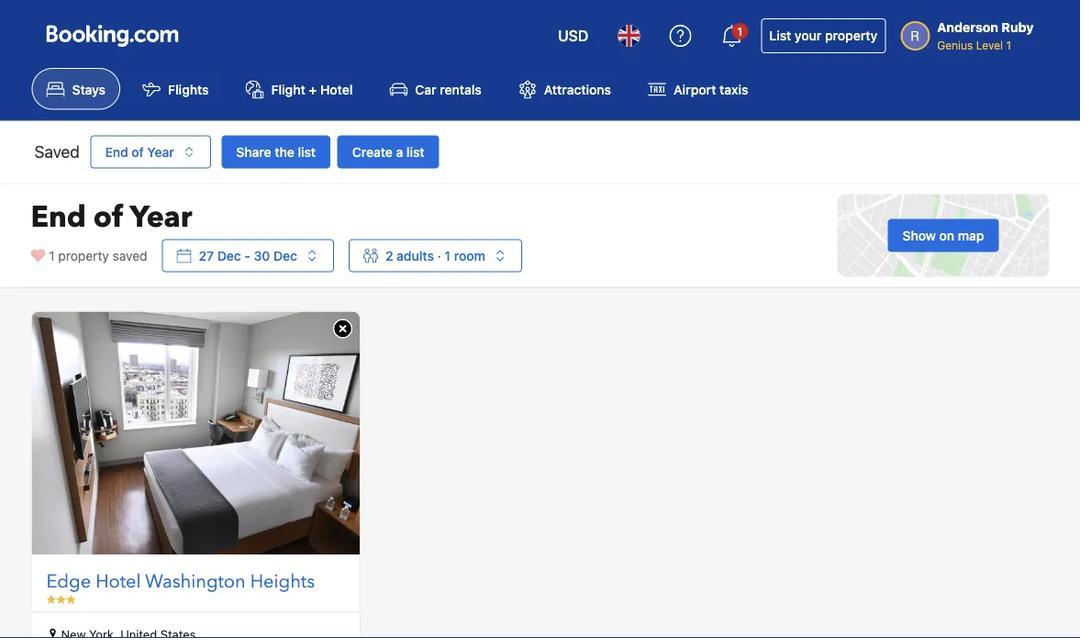 Task type: vqa. For each thing, say whether or not it's contained in the screenshot.
the left is
no



Task type: describe. For each thing, give the bounding box(es) containing it.
1 vertical spatial year
[[130, 197, 192, 237]]

new york, united states image
[[47, 628, 58, 638]]

edge hotel washington heights link
[[46, 569, 345, 595]]

washington
[[145, 569, 246, 595]]

27 dec - 30 dec
[[199, 248, 298, 263]]

attractions link
[[504, 68, 626, 110]]

flights
[[168, 82, 209, 97]]

airport
[[674, 82, 717, 97]]

rentals
[[440, 82, 482, 97]]

-
[[245, 248, 251, 263]]

1 dec from the left
[[217, 248, 241, 263]]

car rentals
[[415, 82, 482, 97]]

list your property
[[770, 28, 878, 43]]

flights link
[[128, 68, 224, 110]]

genius
[[938, 39, 974, 51]]

edge hotel washington heights
[[46, 569, 315, 595]]

stays link
[[32, 68, 120, 110]]

list your property link
[[762, 18, 887, 53]]

flight
[[271, 82, 306, 97]]

1 inside button
[[738, 25, 743, 38]]

taxis
[[720, 82, 749, 97]]

map
[[959, 228, 985, 243]]

share the list button
[[222, 135, 331, 168]]

on
[[940, 228, 955, 243]]

·
[[438, 248, 442, 263]]

adults
[[397, 248, 434, 263]]

booking.com online hotel reservations image
[[46, 25, 179, 47]]

share
[[236, 144, 272, 159]]

saved
[[34, 142, 80, 162]]

the
[[275, 144, 295, 159]]

a
[[396, 144, 403, 159]]

heights
[[250, 569, 315, 595]]

1 button
[[710, 14, 754, 58]]

airport taxis
[[674, 82, 749, 97]]

flight + hotel link
[[231, 68, 368, 110]]

anderson ruby genius level 1
[[938, 20, 1035, 51]]

30
[[254, 248, 270, 263]]

1 property saved
[[49, 248, 147, 263]]



Task type: locate. For each thing, give the bounding box(es) containing it.
list right a
[[407, 144, 425, 159]]

0 vertical spatial end of year
[[105, 144, 174, 159]]

1 horizontal spatial property
[[826, 28, 878, 43]]

list
[[770, 28, 792, 43]]

usd button
[[547, 14, 600, 58]]

0 horizontal spatial end
[[31, 197, 86, 237]]

year
[[147, 144, 174, 159], [130, 197, 192, 237]]

end of year
[[105, 144, 174, 159], [31, 197, 192, 237]]

1 vertical spatial property
[[58, 248, 109, 263]]

0 vertical spatial of
[[132, 144, 144, 159]]

of
[[132, 144, 144, 159], [93, 197, 123, 237]]

list for create a list
[[407, 144, 425, 159]]

0 vertical spatial year
[[147, 144, 174, 159]]

dec right "30"
[[274, 248, 298, 263]]

property
[[826, 28, 878, 43], [58, 248, 109, 263]]

2 list from the left
[[407, 144, 425, 159]]

hotel right +
[[320, 82, 353, 97]]

1 horizontal spatial list
[[407, 144, 425, 159]]

your
[[795, 28, 822, 43]]

edge
[[46, 569, 91, 595]]

list inside button
[[407, 144, 425, 159]]

1 vertical spatial end
[[31, 197, 86, 237]]

level
[[977, 39, 1004, 51]]

0 horizontal spatial hotel
[[96, 569, 141, 595]]

3 stars image
[[46, 595, 76, 604]]

create a list
[[352, 144, 425, 159]]

1 horizontal spatial end
[[105, 144, 128, 159]]

1 left list
[[738, 25, 743, 38]]

1
[[738, 25, 743, 38], [1007, 39, 1012, 51], [49, 248, 55, 263], [445, 248, 451, 263]]

attractions
[[544, 82, 612, 97]]

end of year inside end of year button
[[105, 144, 174, 159]]

list inside button
[[298, 144, 316, 159]]

0 vertical spatial property
[[826, 28, 878, 43]]

end
[[105, 144, 128, 159], [31, 197, 86, 237]]

show on map
[[903, 228, 985, 243]]

1 vertical spatial of
[[93, 197, 123, 237]]

1 vertical spatial end of year
[[31, 197, 192, 237]]

1 horizontal spatial hotel
[[320, 82, 353, 97]]

show on map button
[[889, 219, 1000, 252]]

hotel
[[320, 82, 353, 97], [96, 569, 141, 595]]

0 horizontal spatial dec
[[217, 248, 241, 263]]

+
[[309, 82, 317, 97]]

create a list button
[[338, 135, 440, 168]]

dec left "-"
[[217, 248, 241, 263]]

end of year down flights link
[[105, 144, 174, 159]]

0 horizontal spatial property
[[58, 248, 109, 263]]

year down flights link
[[147, 144, 174, 159]]

hotel inside "link"
[[96, 569, 141, 595]]

dec
[[217, 248, 241, 263], [274, 248, 298, 263]]

show
[[903, 228, 937, 243]]

0 vertical spatial end
[[105, 144, 128, 159]]

year inside button
[[147, 144, 174, 159]]

create
[[352, 144, 393, 159]]

1 inside anderson ruby genius level 1
[[1007, 39, 1012, 51]]

1 horizontal spatial dec
[[274, 248, 298, 263]]

of up 1 property saved
[[93, 197, 123, 237]]

airport taxis link
[[634, 68, 764, 110]]

property right your
[[826, 28, 878, 43]]

end right saved
[[105, 144, 128, 159]]

1 horizontal spatial of
[[132, 144, 144, 159]]

0 horizontal spatial of
[[93, 197, 123, 237]]

1 vertical spatial hotel
[[96, 569, 141, 595]]

end inside button
[[105, 144, 128, 159]]

list right the
[[298, 144, 316, 159]]

hotel right the edge
[[96, 569, 141, 595]]

2 dec from the left
[[274, 248, 298, 263]]

year up saved on the left top of the page
[[130, 197, 192, 237]]

27
[[199, 248, 214, 263]]

0 horizontal spatial list
[[298, 144, 316, 159]]

2
[[386, 248, 393, 263]]

1 right ·
[[445, 248, 451, 263]]

share the list
[[236, 144, 316, 159]]

of inside button
[[132, 144, 144, 159]]

hotel inside 'link'
[[320, 82, 353, 97]]

2 adults                                           · 1 room
[[386, 248, 486, 263]]

1 list from the left
[[298, 144, 316, 159]]

end of year up 1 property saved
[[31, 197, 192, 237]]

property left saved on the left top of the page
[[58, 248, 109, 263]]

room
[[454, 248, 486, 263]]

saved
[[113, 248, 147, 263]]

stays
[[72, 82, 106, 97]]

car
[[415, 82, 437, 97]]

end up 1 property saved
[[31, 197, 86, 237]]

1 right level
[[1007, 39, 1012, 51]]

1 left saved on the left top of the page
[[49, 248, 55, 263]]

list
[[298, 144, 316, 159], [407, 144, 425, 159]]

flight + hotel
[[271, 82, 353, 97]]

car rentals link
[[375, 68, 497, 110]]

ruby
[[1002, 20, 1035, 35]]

of down flights link
[[132, 144, 144, 159]]

usd
[[559, 27, 589, 45]]

list for share the list
[[298, 144, 316, 159]]

anderson
[[938, 20, 999, 35]]

0 vertical spatial hotel
[[320, 82, 353, 97]]

end of year button
[[90, 135, 211, 168]]



